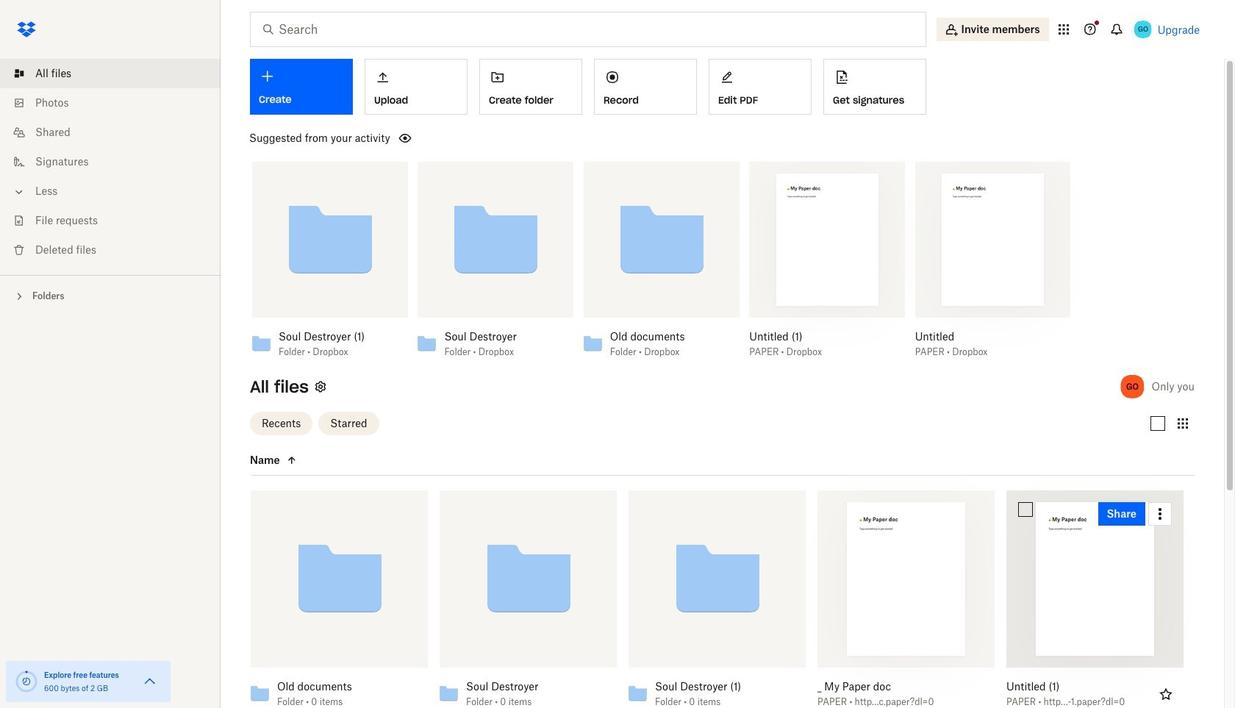 Task type: describe. For each thing, give the bounding box(es) containing it.
Search in folder "Dropbox" text field
[[279, 21, 896, 38]]

file, _ my paper doc.paper row
[[812, 490, 995, 708]]

file, untitled (1).paper row
[[1001, 490, 1184, 708]]



Task type: vqa. For each thing, say whether or not it's contained in the screenshot.
To inside Adobe Acrobat DC Create, convert, edit, protect, sign, and save changes to PDFs in Dropbox with Adobe Acrobat DC.
no



Task type: locate. For each thing, give the bounding box(es) containing it.
folder, soul destroyer row
[[434, 490, 617, 708]]

list
[[0, 50, 221, 275]]

less image
[[12, 185, 26, 199]]

quota usage progress bar
[[15, 670, 38, 693]]

dropbox image
[[12, 15, 41, 44]]

list item
[[0, 59, 221, 88]]

folder, soul destroyer (1) row
[[623, 490, 806, 708]]

folder, old documents row
[[245, 490, 428, 708]]

quota usage image
[[15, 670, 38, 693]]

folder settings image
[[312, 378, 329, 395]]



